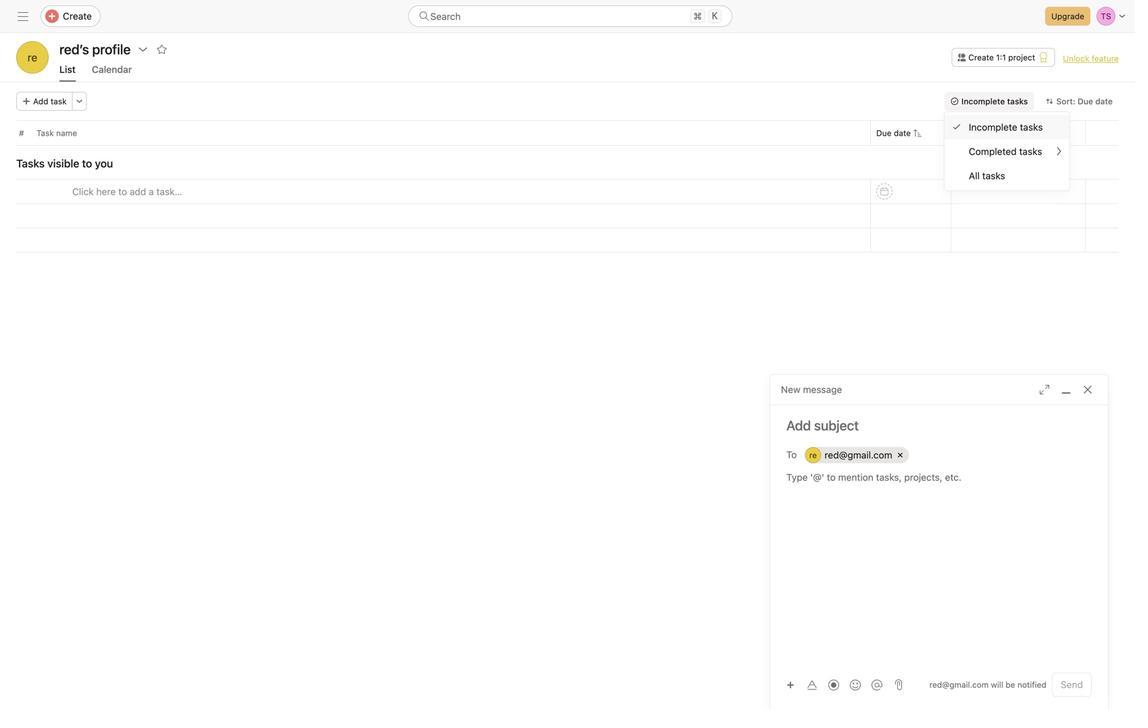 Task type: describe. For each thing, give the bounding box(es) containing it.
send
[[1061, 680, 1083, 691]]

red@gmail.com row
[[803, 444, 1092, 467]]

list link
[[59, 64, 76, 82]]

click
[[72, 186, 94, 197]]

upgrade
[[1052, 11, 1085, 21]]

unlock feature button
[[1063, 54, 1119, 63]]

due inside dropdown button
[[1078, 97, 1094, 106]]

tasks up completed tasks link
[[1020, 121, 1043, 133]]

create for create 1:1 project
[[969, 53, 994, 62]]

1 vertical spatial incomplete tasks
[[969, 121, 1043, 133]]

tasks
[[16, 157, 45, 170]]

red's profile
[[59, 41, 131, 57]]

visible
[[47, 157, 79, 170]]

tasks inside "link"
[[983, 170, 1006, 181]]

add task button
[[16, 92, 73, 111]]

row containing #
[[0, 120, 1135, 145]]

add
[[33, 97, 48, 106]]

incomplete inside dropdown button
[[962, 97, 1005, 106]]

upgrade button
[[1046, 7, 1091, 26]]

#
[[19, 128, 24, 138]]

incomplete tasks button
[[945, 92, 1034, 111]]

a
[[149, 186, 154, 197]]

minimize image
[[1061, 385, 1072, 395]]

be
[[1006, 681, 1016, 690]]

tasks visible to you
[[16, 157, 113, 170]]

red@gmail.com cell
[[805, 447, 910, 464]]

dialog containing new message
[[770, 375, 1108, 710]]

you
[[95, 157, 113, 170]]

click here to add a task…
[[72, 186, 182, 197]]

will
[[991, 681, 1004, 690]]

0 horizontal spatial due
[[877, 128, 892, 138]]

completed
[[969, 146, 1017, 157]]

create 1:1 project button
[[952, 48, 1055, 67]]

re inside cell
[[810, 451, 817, 460]]

sort:
[[1057, 97, 1076, 106]]

ascending image
[[914, 129, 922, 137]]

sort: due date
[[1057, 97, 1113, 106]]

show options image
[[137, 44, 148, 55]]

all
[[969, 170, 980, 181]]

here
[[96, 186, 116, 197]]

add to starred image
[[156, 44, 167, 55]]

to for here
[[118, 186, 127, 197]]

red@gmail.com for red@gmail.com
[[825, 450, 893, 461]]

date inside row
[[894, 128, 911, 138]]

create for create
[[63, 10, 92, 22]]

notified
[[1018, 681, 1047, 690]]



Task type: vqa. For each thing, say whether or not it's contained in the screenshot.
Filter
no



Task type: locate. For each thing, give the bounding box(es) containing it.
record a video image
[[829, 680, 839, 691]]

incomplete tasks
[[962, 97, 1028, 106], [969, 121, 1043, 133]]

expand popout to full screen image
[[1039, 385, 1050, 395]]

insert an object image
[[787, 682, 795, 690]]

1 vertical spatial re
[[810, 451, 817, 460]]

to inside row
[[118, 186, 127, 197]]

1 horizontal spatial date
[[1096, 97, 1113, 106]]

due left ascending image
[[877, 128, 892, 138]]

1 vertical spatial due
[[877, 128, 892, 138]]

incomplete up completed at top
[[969, 121, 1018, 133]]

0 horizontal spatial red@gmail.com
[[825, 450, 893, 461]]

1 horizontal spatial re
[[810, 451, 817, 460]]

red@gmail.com will be notified
[[930, 681, 1047, 690]]

add
[[130, 186, 146, 197]]

create inside "dropdown button"
[[63, 10, 92, 22]]

create up red's profile
[[63, 10, 92, 22]]

project
[[1009, 53, 1036, 62]]

due date
[[877, 128, 911, 138]]

projects
[[957, 128, 988, 138]]

k
[[712, 10, 718, 22]]

send button
[[1052, 673, 1092, 697]]

incomplete tasks up incomplete tasks link
[[962, 97, 1028, 106]]

create 1:1 project
[[969, 53, 1036, 62]]

date left ascending image
[[894, 128, 911, 138]]

1 horizontal spatial red@gmail.com
[[930, 681, 989, 690]]

sort: due date button
[[1040, 92, 1119, 111]]

red@gmail.com for red@gmail.com will be notified
[[930, 681, 989, 690]]

create
[[63, 10, 92, 22], [969, 53, 994, 62]]

date
[[1096, 97, 1113, 106], [894, 128, 911, 138]]

new message
[[781, 384, 842, 395]]

all tasks
[[969, 170, 1006, 181]]

click here to add a task… row
[[0, 179, 1135, 204]]

close image
[[1083, 385, 1094, 395]]

row
[[0, 120, 1135, 145], [16, 145, 1119, 146], [0, 203, 1135, 228], [0, 228, 1135, 253]]

red@gmail.com left will
[[930, 681, 989, 690]]

red@gmail.com
[[825, 450, 893, 461], [930, 681, 989, 690]]

tasks
[[1008, 97, 1028, 106], [1020, 121, 1043, 133], [1020, 146, 1043, 157], [983, 170, 1006, 181]]

feature
[[1092, 54, 1119, 63]]

task…
[[156, 186, 182, 197]]

1 vertical spatial create
[[969, 53, 994, 62]]

red@gmail.com right to at the bottom of the page
[[825, 450, 893, 461]]

formatting image
[[807, 680, 818, 691]]

0 horizontal spatial date
[[894, 128, 911, 138]]

tasks down incomplete tasks link
[[1020, 146, 1043, 157]]

re left list
[[28, 51, 37, 64]]

task
[[36, 128, 54, 138]]

task name
[[36, 128, 77, 138]]

tasks up incomplete tasks link
[[1008, 97, 1028, 106]]

at mention image
[[872, 680, 883, 691]]

0 horizontal spatial to
[[82, 157, 92, 170]]

toolbar
[[781, 676, 889, 695]]

1 horizontal spatial to
[[118, 186, 127, 197]]

to
[[787, 449, 797, 460]]

date inside sort: due date dropdown button
[[1096, 97, 1113, 106]]

date right sort:
[[1096, 97, 1113, 106]]

completed tasks
[[969, 146, 1043, 157]]

add task
[[33, 97, 67, 106]]

incomplete up projects on the right top of the page
[[962, 97, 1005, 106]]

create inside button
[[969, 53, 994, 62]]

dialog
[[770, 375, 1108, 710]]

tasks inside dropdown button
[[1008, 97, 1028, 106]]

incomplete tasks link
[[945, 115, 1070, 139]]

expand sidebar image
[[18, 11, 28, 22]]

1 vertical spatial date
[[894, 128, 911, 138]]

calendar
[[92, 64, 132, 75]]

re right to at the bottom of the page
[[810, 451, 817, 460]]

to for visible
[[82, 157, 92, 170]]

1 vertical spatial red@gmail.com
[[930, 681, 989, 690]]

0 vertical spatial create
[[63, 10, 92, 22]]

re
[[28, 51, 37, 64], [810, 451, 817, 460]]

name
[[56, 128, 77, 138]]

due
[[1078, 97, 1094, 106], [877, 128, 892, 138]]

to
[[82, 157, 92, 170], [118, 186, 127, 197]]

0 vertical spatial due
[[1078, 97, 1094, 106]]

0 horizontal spatial re
[[28, 51, 37, 64]]

incomplete tasks inside dropdown button
[[962, 97, 1028, 106]]

0 vertical spatial to
[[82, 157, 92, 170]]

more actions image
[[75, 97, 84, 105]]

incomplete
[[962, 97, 1005, 106], [969, 121, 1018, 133]]

0 vertical spatial re
[[28, 51, 37, 64]]

1 horizontal spatial due
[[1078, 97, 1094, 106]]

Add subject text field
[[770, 416, 1108, 435]]

1:1
[[996, 53, 1006, 62]]

0 vertical spatial date
[[1096, 97, 1113, 106]]

1 vertical spatial to
[[118, 186, 127, 197]]

to left 'you'
[[82, 157, 92, 170]]

unlock
[[1063, 54, 1090, 63]]

toolbar inside dialog
[[781, 676, 889, 695]]

None field
[[408, 5, 733, 27]]

1 horizontal spatial create
[[969, 53, 994, 62]]

0 vertical spatial incomplete tasks
[[962, 97, 1028, 106]]

0 vertical spatial incomplete
[[962, 97, 1005, 106]]

1 vertical spatial incomplete
[[969, 121, 1018, 133]]

due right sort:
[[1078, 97, 1094, 106]]

task
[[51, 97, 67, 106]]

calendar link
[[92, 64, 132, 82]]

emoji image
[[850, 680, 861, 691]]

to left add
[[118, 186, 127, 197]]

⌘
[[694, 10, 702, 22]]

create left 1:1
[[969, 53, 994, 62]]

create button
[[41, 5, 101, 27]]

red@gmail.com inside cell
[[825, 450, 893, 461]]

list
[[59, 64, 76, 75]]

unlock feature
[[1063, 54, 1119, 63]]

tasks right all
[[983, 170, 1006, 181]]

incomplete tasks up completed tasks
[[969, 121, 1043, 133]]

all tasks link
[[945, 164, 1070, 188]]

0 vertical spatial red@gmail.com
[[825, 450, 893, 461]]

Search tasks, projects, and more text field
[[408, 5, 733, 27]]

0 horizontal spatial create
[[63, 10, 92, 22]]

completed tasks link
[[945, 139, 1070, 164]]



